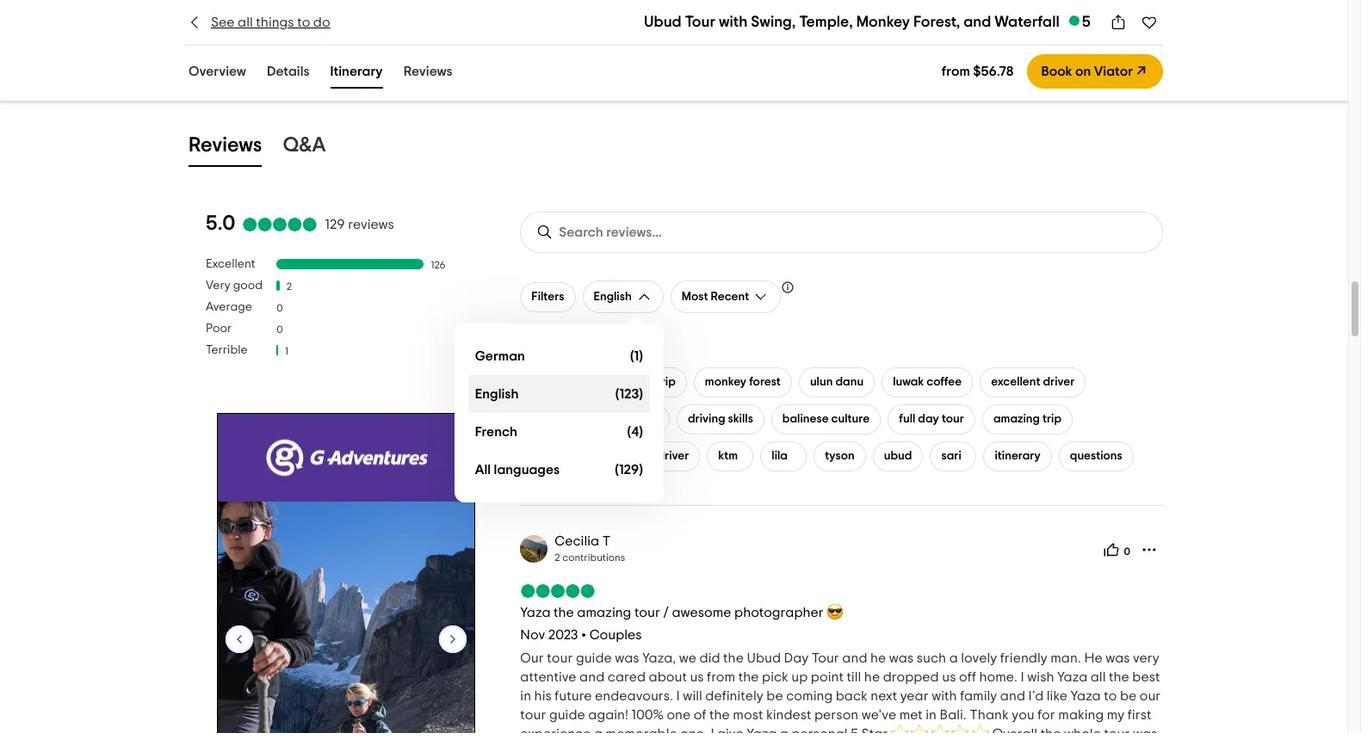 Task type: locate. For each thing, give the bounding box(es) containing it.
0 vertical spatial 2
[[287, 281, 292, 291]]

0 horizontal spatial reviews
[[189, 135, 262, 156]]

1 horizontal spatial with
[[932, 690, 957, 703]]

overall
[[992, 728, 1038, 734]]

tegalalang rice terrace
[[531, 413, 659, 425]]

2 inside cecilia t 2 contributions
[[555, 553, 560, 563]]

1 horizontal spatial driver
[[1043, 376, 1075, 388]]

0 horizontal spatial 5
[[851, 728, 858, 734]]

with inside our tour guide was yaza, we did the ubud day tour and he was such a lovely friendly man. he was very attentive and cared about us from the pick up point till he dropped us off home. i wish yaza all the best in his future endeavours. i will definitely be coming back next year with family and i'd like yaza to be our tour guide again! 100% one of the most kindest person we've met in bali. thank you for making my first experience a memorable one. i give yaza a personal 5 star ⭐️ ⭐️ ⭐️ ⭐️ ⭐️  overall the whole tour
[[932, 690, 957, 703]]

0 vertical spatial guide
[[576, 652, 612, 666]]

be down pick
[[767, 690, 783, 703]]

average
[[206, 301, 252, 313]]

129 reviews
[[325, 217, 394, 231]]

point
[[811, 671, 844, 684]]

balinese culture button
[[771, 405, 881, 435]]

2 be from the left
[[1120, 690, 1137, 703]]

driver inside button
[[1043, 376, 1075, 388]]

home.
[[979, 671, 1018, 684]]

0 right average
[[276, 303, 283, 313]]

balinese culture
[[782, 413, 870, 425]]

amazing inside button
[[994, 413, 1040, 425]]

review
[[253, 45, 292, 59]]

driver for safe driver
[[657, 450, 689, 462]]

1 vertical spatial english
[[475, 387, 519, 401]]

day trip
[[633, 376, 676, 388]]

0 horizontal spatial english
[[475, 387, 519, 401]]

0 horizontal spatial be
[[767, 690, 783, 703]]

0 horizontal spatial us
[[690, 671, 704, 684]]

0 horizontal spatial 5.0 of 5 bubbles image
[[242, 217, 318, 231]]

trip down excellent driver button
[[1043, 413, 1062, 425]]

to left "do"
[[297, 15, 310, 29]]

1 horizontal spatial 5
[[1082, 15, 1091, 30]]

5.0 of 5 bubbles image
[[242, 217, 318, 231], [520, 585, 596, 598]]

option containing english
[[468, 375, 650, 413]]

0 horizontal spatial reviews button
[[185, 130, 266, 167]]

1 tab list from the top
[[164, 57, 477, 92]]

(1)
[[630, 349, 643, 363]]

driving skills
[[688, 413, 753, 425]]

from
[[942, 65, 970, 78], [707, 671, 735, 684]]

0 vertical spatial from
[[942, 65, 970, 78]]

driver inside 'button'
[[657, 450, 689, 462]]

1 horizontal spatial to
[[1104, 690, 1117, 703]]

2 inside filter reviews element
[[287, 281, 292, 291]]

reviews down overview button
[[189, 135, 262, 156]]

questions button
[[1059, 442, 1134, 472]]

luwak coffee
[[893, 376, 962, 388]]

1 horizontal spatial amazing
[[994, 413, 1040, 425]]

book on viator link
[[1027, 54, 1163, 89]]

viator
[[1094, 65, 1133, 78]]

1 vertical spatial to
[[1104, 690, 1117, 703]]

0 for poor
[[276, 324, 283, 334]]

all down he
[[1091, 671, 1106, 684]]

tour up the point
[[812, 652, 839, 666]]

good
[[233, 280, 263, 292]]

he up dropped
[[870, 652, 886, 666]]

be left our
[[1120, 690, 1137, 703]]

1 horizontal spatial english
[[594, 291, 632, 303]]

option down popular
[[468, 375, 650, 413]]

write a review link
[[185, 32, 312, 71]]

list box containing german
[[454, 324, 664, 503]]

1 horizontal spatial 5.0 of 5 bubbles image
[[520, 585, 596, 598]]

0 vertical spatial 5.0 of 5 bubbles image
[[242, 217, 318, 231]]

0 right poor at the top
[[276, 324, 283, 334]]

option containing french
[[468, 413, 650, 451]]

1 horizontal spatial trip
[[1043, 413, 1062, 425]]

trip right (123)
[[657, 376, 676, 388]]

1 vertical spatial amazing
[[577, 606, 631, 620]]

day right full
[[918, 413, 939, 425]]

day down (1)
[[633, 376, 654, 388]]

1 vertical spatial 5.0 of 5 bubbles image
[[520, 585, 596, 598]]

1 vertical spatial with
[[932, 690, 957, 703]]

1 horizontal spatial us
[[942, 671, 956, 684]]

waterfall
[[995, 15, 1060, 30]]

from down did
[[707, 671, 735, 684]]

see all things to do
[[211, 15, 330, 29]]

search image
[[537, 224, 554, 241]]

5 left star
[[851, 728, 858, 734]]

1 vertical spatial reviews
[[189, 135, 262, 156]]

Search search field
[[559, 224, 703, 241]]

0 vertical spatial reviews button
[[400, 60, 456, 89]]

tegalalang rice terrace button
[[520, 405, 670, 435]]

tour
[[685, 15, 716, 30], [812, 652, 839, 666]]

day
[[633, 376, 654, 388], [918, 413, 939, 425]]

option
[[468, 337, 650, 375], [468, 375, 650, 413], [468, 413, 650, 451], [468, 451, 650, 489]]

tour left swing,
[[685, 15, 716, 30]]

us left off
[[942, 671, 956, 684]]

yaza down most
[[747, 728, 777, 734]]

did
[[700, 652, 720, 666]]

1 horizontal spatial 2
[[555, 553, 560, 563]]

trip for amazing trip
[[1043, 413, 1062, 425]]

4 option from the top
[[468, 451, 650, 489]]

1 vertical spatial in
[[926, 709, 937, 722]]

reviews for rightmost reviews button
[[403, 65, 453, 78]]

most recent
[[682, 291, 749, 303]]

forest,
[[913, 15, 960, 30]]

in
[[520, 690, 531, 703], [926, 709, 937, 722]]

with up bali.
[[932, 690, 957, 703]]

was right he
[[1106, 652, 1130, 666]]

monkey forest
[[705, 376, 781, 388]]

4 ⭐️ from the left
[[952, 728, 969, 734]]

1 vertical spatial driver
[[657, 450, 689, 462]]

5.0 of 5 bubbles image left 129
[[242, 217, 318, 231]]

amazing down excellent on the bottom right
[[994, 413, 1040, 425]]

1 vertical spatial he
[[864, 671, 880, 684]]

1 vertical spatial 0
[[276, 324, 283, 334]]

pick
[[762, 671, 788, 684]]

wish
[[1027, 671, 1054, 684]]

sari button
[[930, 442, 977, 472]]

amazing trip button
[[982, 405, 1073, 435]]

0 vertical spatial amazing
[[994, 413, 1040, 425]]

1 horizontal spatial was
[[889, 652, 914, 666]]

option down filters button
[[468, 337, 650, 375]]

driving
[[688, 413, 725, 425]]

0 vertical spatial reviews
[[403, 65, 453, 78]]

a down again!
[[594, 728, 603, 734]]

and up you in the bottom of the page
[[1000, 690, 1025, 703]]

option up languages at the bottom left of page
[[468, 413, 650, 451]]

a inside upload a photo link
[[388, 45, 396, 59]]

2 option from the top
[[468, 375, 650, 413]]

tour
[[942, 413, 964, 425], [634, 606, 660, 620], [547, 652, 573, 666], [520, 709, 546, 722]]

amazing up couples at the left of page
[[577, 606, 631, 620]]

all inside our tour guide was yaza, we did the ubud day tour and he was such a lovely friendly man. he was very attentive and cared about us from the pick up point till he dropped us off home. i wish yaza all the best in his future endeavours. i will definitely be coming back next year with family and i'd like yaza to be our tour guide again! 100% one of the most kindest person we've met in bali. thank you for making my first experience a memorable one. i give yaza a personal 5 star ⭐️ ⭐️ ⭐️ ⭐️ ⭐️  overall the whole tour
[[1091, 671, 1106, 684]]

0 horizontal spatial trip
[[657, 376, 676, 388]]

1 vertical spatial tour
[[812, 652, 839, 666]]

guide down the •
[[576, 652, 612, 666]]

0 vertical spatial 5
[[1082, 15, 1091, 30]]

very good
[[206, 280, 263, 292]]

he right the till
[[864, 671, 880, 684]]

you
[[1012, 709, 1035, 722]]

2 right good
[[287, 281, 292, 291]]

option down tegalalang
[[468, 451, 650, 489]]

our tour guide was yaza, we did the ubud day tour and he was such a lovely friendly man. he was very attentive and cared about us from the pick up point till he dropped us off home. i wish yaza all the best in his future endeavours. i will definitely be coming back next year with family and i'd like yaza to be our tour guide again! 100% one of the most kindest person we've met in bali. thank you for making my first experience a memorable one. i give yaza a personal 5 star ⭐️ ⭐️ ⭐️ ⭐️ ⭐️  overall the whole tour
[[520, 652, 1161, 734]]

1 vertical spatial reviews button
[[185, 130, 266, 167]]

english up the french
[[475, 387, 519, 401]]

a right the write
[[241, 45, 250, 59]]

the left best
[[1109, 671, 1129, 684]]

0 horizontal spatial day
[[633, 376, 654, 388]]

129
[[325, 217, 345, 231]]

1 vertical spatial ubud
[[747, 652, 781, 666]]

0 vertical spatial in
[[520, 690, 531, 703]]

1 vertical spatial tab list
[[164, 127, 1184, 170]]

0 horizontal spatial i
[[676, 690, 680, 703]]

popular mentions
[[520, 342, 628, 356]]

1 vertical spatial 2
[[555, 553, 560, 563]]

luwak coffee button
[[882, 368, 973, 398]]

cecilia t 2 contributions
[[555, 535, 625, 563]]

reviews button down overview button
[[185, 130, 266, 167]]

reviews button down photo
[[400, 60, 456, 89]]

1 vertical spatial 5
[[851, 728, 858, 734]]

5.0 of 5 bubbles image up 2023
[[520, 585, 596, 598]]

trip for day trip
[[657, 376, 676, 388]]

ubud
[[884, 450, 912, 462]]

0 vertical spatial 0
[[276, 303, 283, 313]]

driver for excellent driver
[[1043, 376, 1075, 388]]

2 horizontal spatial was
[[1106, 652, 1130, 666]]

ubud inside our tour guide was yaza, we did the ubud day tour and he was such a lovely friendly man. he was very attentive and cared about us from the pick up point till he dropped us off home. i wish yaza all the best in his future endeavours. i will definitely be coming back next year with family and i'd like yaza to be our tour guide again! 100% one of the most kindest person we've met in bali. thank you for making my first experience a memorable one. i give yaza a personal 5 star ⭐️ ⭐️ ⭐️ ⭐️ ⭐️  overall the whole tour
[[747, 652, 781, 666]]

guide up experience
[[549, 709, 585, 722]]

0 horizontal spatial tour
[[685, 15, 716, 30]]

ubud
[[644, 15, 682, 30], [747, 652, 781, 666]]

1 vertical spatial all
[[1091, 671, 1106, 684]]

5
[[1082, 15, 1091, 30], [851, 728, 858, 734]]

i'd
[[1028, 690, 1044, 703]]

driver right safe
[[657, 450, 689, 462]]

coffee
[[927, 376, 962, 388]]

2 vertical spatial i
[[711, 728, 714, 734]]

amazing trip
[[994, 413, 1062, 425]]

list box
[[454, 324, 664, 503]]

guide
[[576, 652, 612, 666], [549, 709, 585, 722]]

see all things to do link
[[185, 13, 330, 32]]

tour left /
[[634, 606, 660, 620]]

3 option from the top
[[468, 413, 650, 451]]

0 horizontal spatial to
[[297, 15, 310, 29]]

0 horizontal spatial driver
[[657, 450, 689, 462]]

a inside write a review link
[[241, 45, 250, 59]]

1 horizontal spatial day
[[918, 413, 939, 425]]

1 horizontal spatial all
[[1091, 671, 1106, 684]]

1 horizontal spatial from
[[942, 65, 970, 78]]

advertisement region
[[217, 413, 475, 734]]

personal
[[792, 728, 848, 734]]

i left will in the right of the page
[[676, 690, 680, 703]]

0 left open options menu 'icon'
[[1124, 546, 1130, 557]]

with left swing,
[[719, 15, 748, 30]]

1 horizontal spatial reviews
[[403, 65, 453, 78]]

0 horizontal spatial was
[[615, 652, 639, 666]]

the up 2023
[[554, 606, 574, 620]]

2 right cecilia t image
[[555, 553, 560, 563]]

0 horizontal spatial 2
[[287, 281, 292, 291]]

2 horizontal spatial i
[[1021, 671, 1024, 684]]

definitely
[[705, 690, 764, 703]]

in right met in the right bottom of the page
[[926, 709, 937, 722]]

the inside yaza the amazing tour / awesome photographer 😎 nov 2023 • couples
[[554, 606, 574, 620]]

0 vertical spatial all
[[238, 15, 253, 29]]

t
[[602, 535, 611, 548]]

us up will in the right of the page
[[690, 671, 704, 684]]

in left his
[[520, 690, 531, 703]]

all right see at top
[[238, 15, 253, 29]]

give
[[717, 728, 744, 734]]

0 vertical spatial with
[[719, 15, 748, 30]]

amazing
[[994, 413, 1040, 425], [577, 606, 631, 620]]

to up my
[[1104, 690, 1117, 703]]

from left "$56.78"
[[942, 65, 970, 78]]

1 horizontal spatial ubud
[[747, 652, 781, 666]]

yaza up making
[[1071, 690, 1101, 703]]

2 tab list from the top
[[164, 127, 1184, 170]]

0 horizontal spatial from
[[707, 671, 735, 684]]

1 vertical spatial from
[[707, 671, 735, 684]]

tour up sari on the right bottom of page
[[942, 413, 964, 425]]

us
[[690, 671, 704, 684], [942, 671, 956, 684]]

/
[[663, 606, 669, 620]]

0 horizontal spatial ubud
[[644, 15, 682, 30]]

awesome
[[672, 606, 731, 620]]

tab list containing overview
[[164, 57, 477, 92]]

5 left share image
[[1082, 15, 1091, 30]]

1 vertical spatial trip
[[1043, 413, 1062, 425]]

tour inside yaza the amazing tour / awesome photographer 😎 nov 2023 • couples
[[634, 606, 660, 620]]

0 vertical spatial english
[[594, 291, 632, 303]]

terrace
[[618, 413, 659, 425]]

i left wish
[[1021, 671, 1024, 684]]

i left give
[[711, 728, 714, 734]]

was up dropped
[[889, 652, 914, 666]]

be
[[767, 690, 783, 703], [1120, 690, 1137, 703]]

yaza up nov
[[520, 606, 551, 620]]

a down kindest at the right bottom of the page
[[780, 728, 789, 734]]

a left photo
[[388, 45, 396, 59]]

2 vertical spatial 0
[[1124, 546, 1130, 557]]

very
[[1133, 652, 1160, 666]]

the up give
[[709, 709, 730, 722]]

driver
[[1043, 376, 1075, 388], [657, 450, 689, 462]]

ubud tour with swing, temple, monkey forest, and waterfall
[[644, 15, 1060, 30]]

best
[[1132, 671, 1160, 684]]

⭐️
[[891, 728, 908, 734], [911, 728, 928, 734], [931, 728, 949, 734], [952, 728, 969, 734], [972, 728, 989, 734]]

dropped
[[883, 671, 939, 684]]

0 vertical spatial driver
[[1043, 376, 1075, 388]]

0 horizontal spatial amazing
[[577, 606, 631, 620]]

tab list
[[164, 57, 477, 92], [164, 127, 1184, 170]]

back
[[836, 690, 868, 703]]

2 us from the left
[[942, 671, 956, 684]]

option containing all languages
[[468, 451, 650, 489]]

english inside option
[[475, 387, 519, 401]]

and up the till
[[842, 652, 867, 666]]

1 horizontal spatial be
[[1120, 690, 1137, 703]]

my
[[1107, 709, 1125, 722]]

reviews down photo
[[403, 65, 453, 78]]

upload a photo link
[[319, 32, 456, 71]]

driver right excellent on the bottom right
[[1043, 376, 1075, 388]]

next
[[871, 690, 897, 703]]

1 option from the top
[[468, 337, 650, 375]]

0 button
[[1099, 536, 1136, 564]]

english up "mentions"
[[594, 291, 632, 303]]

0 for average
[[276, 303, 283, 313]]

0 vertical spatial tab list
[[164, 57, 477, 92]]

most
[[682, 291, 708, 303]]

5 inside our tour guide was yaza, we did the ubud day tour and he was such a lovely friendly man. he was very attentive and cared about us from the pick up point till he dropped us off home. i wish yaza all the best in his future endeavours. i will definitely be coming back next year with family and i'd like yaza to be our tour guide again! 100% one of the most kindest person we've met in bali. thank you for making my first experience a memorable one. i give yaza a personal 5 star ⭐️ ⭐️ ⭐️ ⭐️ ⭐️  overall the whole tour
[[851, 728, 858, 734]]

was up cared
[[615, 652, 639, 666]]

1 horizontal spatial tour
[[812, 652, 839, 666]]

day trip button
[[622, 368, 687, 398]]

0 vertical spatial trip
[[657, 376, 676, 388]]



Task type: vqa. For each thing, say whether or not it's contained in the screenshot.
alaska related to Alaska Airlines - Roundtrip, Economy
no



Task type: describe. For each thing, give the bounding box(es) containing it.
1
[[285, 346, 289, 356]]

popular
[[520, 342, 569, 356]]

the up definitely
[[738, 671, 759, 684]]

from inside our tour guide was yaza, we did the ubud day tour and he was such a lovely friendly man. he was very attentive and cared about us from the pick up point till he dropped us off home. i wish yaza all the best in his future endeavours. i will definitely be coming back next year with family and i'd like yaza to be our tour guide again! 100% one of the most kindest person we've met in bali. thank you for making my first experience a memorable one. i give yaza a personal 5 star ⭐️ ⭐️ ⭐️ ⭐️ ⭐️  overall the whole tour
[[707, 671, 735, 684]]

126
[[431, 260, 446, 270]]

share image
[[1110, 14, 1127, 31]]

5 ⭐️ from the left
[[972, 728, 989, 734]]

tour down his
[[520, 709, 546, 722]]

full day tour
[[899, 413, 964, 425]]

100%
[[631, 709, 664, 722]]

overview
[[189, 65, 246, 78]]

german
[[475, 349, 525, 363]]

see
[[211, 15, 235, 29]]

very
[[206, 280, 230, 292]]

again!
[[588, 709, 628, 722]]

cecilia t image
[[520, 535, 548, 563]]

do
[[313, 15, 330, 29]]

whole
[[1064, 728, 1101, 734]]

write
[[205, 45, 238, 59]]

1 vertical spatial guide
[[549, 709, 585, 722]]

1 horizontal spatial in
[[926, 709, 937, 722]]

making
[[1058, 709, 1104, 722]]

0 horizontal spatial with
[[719, 15, 748, 30]]

excellent
[[991, 376, 1040, 388]]

tour up attentive
[[547, 652, 573, 666]]

about
[[649, 671, 687, 684]]

of
[[694, 709, 706, 722]]

amazing inside yaza the amazing tour / awesome photographer 😎 nov 2023 • couples
[[577, 606, 631, 620]]

one.
[[680, 728, 708, 734]]

a right such
[[949, 652, 958, 666]]

sari
[[941, 450, 961, 462]]

our
[[1140, 690, 1161, 703]]

2 was from the left
[[889, 652, 914, 666]]

endeavours.
[[595, 690, 673, 703]]

3 was from the left
[[1106, 652, 1130, 666]]

0 inside button
[[1124, 546, 1130, 557]]

the right did
[[723, 652, 744, 666]]

thank
[[970, 709, 1009, 722]]

cared
[[608, 671, 646, 684]]

monkey
[[856, 15, 910, 30]]

lila button
[[761, 442, 807, 472]]

culture
[[831, 413, 870, 425]]

itinerary button
[[327, 60, 386, 89]]

0 vertical spatial i
[[1021, 671, 1024, 684]]

q&a
[[283, 135, 326, 156]]

till
[[847, 671, 861, 684]]

safe
[[631, 450, 655, 462]]

ulun danu button
[[799, 368, 875, 398]]

option containing german
[[468, 337, 650, 375]]

q&a button
[[279, 130, 329, 167]]

filter reviews element
[[206, 257, 486, 365]]

(4)
[[627, 425, 643, 439]]

ktm
[[718, 450, 738, 462]]

memorable
[[606, 728, 677, 734]]

and right forest,
[[964, 15, 991, 30]]

contributions
[[562, 553, 625, 563]]

up
[[791, 671, 808, 684]]

languages
[[494, 463, 560, 477]]

yaza down man.
[[1057, 671, 1088, 684]]

all languages
[[475, 463, 560, 477]]

first
[[1128, 709, 1151, 722]]

french
[[475, 425, 518, 439]]

like
[[1047, 690, 1068, 703]]

yaza inside yaza the amazing tour / awesome photographer 😎 nov 2023 • couples
[[520, 606, 551, 620]]

upload
[[339, 45, 385, 59]]

person
[[814, 709, 859, 722]]

we
[[679, 652, 697, 666]]

reviews for the leftmost reviews button
[[189, 135, 262, 156]]

1 ⭐️ from the left
[[891, 728, 908, 734]]

day
[[784, 652, 809, 666]]

itinerary
[[995, 450, 1041, 462]]

0 vertical spatial ubud
[[644, 15, 682, 30]]

one
[[667, 709, 691, 722]]

save to a trip image
[[1141, 14, 1158, 31]]

details button
[[263, 60, 313, 89]]

english inside popup button
[[594, 291, 632, 303]]

to inside our tour guide was yaza, we did the ubud day tour and he was such a lovely friendly man. he was very attentive and cared about us from the pick up point till he dropped us off home. i wish yaza all the best in his future endeavours. i will definitely be coming back next year with family and i'd like yaza to be our tour guide again! 100% one of the most kindest person we've met in bali. thank you for making my first experience a memorable one. i give yaza a personal 5 star ⭐️ ⭐️ ⭐️ ⭐️ ⭐️  overall the whole tour
[[1104, 690, 1117, 703]]

overview button
[[185, 60, 250, 89]]

monkey
[[705, 376, 747, 388]]

will
[[683, 690, 702, 703]]

off
[[959, 671, 976, 684]]

most
[[733, 709, 763, 722]]

kindest
[[766, 709, 811, 722]]

driving skills button
[[677, 405, 764, 435]]

•
[[581, 629, 586, 642]]

1 us from the left
[[690, 671, 704, 684]]

1 vertical spatial i
[[676, 690, 680, 703]]

1 vertical spatial day
[[918, 413, 939, 425]]

0 vertical spatial day
[[633, 376, 654, 388]]

balinese
[[782, 413, 829, 425]]

full
[[899, 413, 916, 425]]

tab list containing reviews
[[164, 127, 1184, 170]]

open options menu image
[[1141, 542, 1158, 559]]

family
[[960, 690, 997, 703]]

year
[[900, 690, 929, 703]]

friendly
[[1000, 652, 1048, 666]]

yaza the amazing tour / awesome photographer 😎 nov 2023 • couples
[[520, 606, 844, 642]]

star
[[861, 728, 888, 734]]

1 was from the left
[[615, 652, 639, 666]]

0 horizontal spatial in
[[520, 690, 531, 703]]

and up future
[[580, 671, 605, 684]]

our
[[520, 652, 544, 666]]

0 vertical spatial he
[[870, 652, 886, 666]]

0 vertical spatial tour
[[685, 15, 716, 30]]

rice
[[594, 413, 615, 425]]

nov
[[520, 629, 545, 642]]

3 ⭐️ from the left
[[931, 728, 949, 734]]

cecilia
[[555, 535, 599, 548]]

tour inside our tour guide was yaza, we did the ubud day tour and he was such a lovely friendly man. he was very attentive and cared about us from the pick up point till he dropped us off home. i wish yaza all the best in his future endeavours. i will definitely be coming back next year with family and i'd like yaza to be our tour guide again! 100% one of the most kindest person we've met in bali. thank you for making my first experience a memorable one. i give yaza a personal 5 star ⭐️ ⭐️ ⭐️ ⭐️ ⭐️  overall the whole tour
[[812, 652, 839, 666]]

photo
[[399, 45, 436, 59]]

from $56.78
[[942, 65, 1014, 78]]

photographer
[[734, 606, 824, 620]]

0 vertical spatial to
[[297, 15, 310, 29]]

tour inside button
[[942, 413, 964, 425]]

(123)
[[615, 387, 643, 401]]

lovely
[[961, 652, 997, 666]]

man.
[[1051, 652, 1081, 666]]

forest
[[749, 376, 781, 388]]

2 ⭐️ from the left
[[911, 728, 928, 734]]

experience
[[520, 728, 591, 734]]

safe driver button
[[620, 442, 700, 472]]

1 horizontal spatial i
[[711, 728, 714, 734]]

the down for
[[1041, 728, 1061, 734]]

bali.
[[940, 709, 967, 722]]

1 be from the left
[[767, 690, 783, 703]]

1 horizontal spatial reviews button
[[400, 60, 456, 89]]

filters
[[531, 291, 564, 303]]

yaza the amazing tour / awesome photographer 😎 link
[[520, 606, 844, 620]]

0 horizontal spatial all
[[238, 15, 253, 29]]

upload a photo
[[339, 45, 436, 59]]

ktm button
[[707, 442, 754, 472]]



